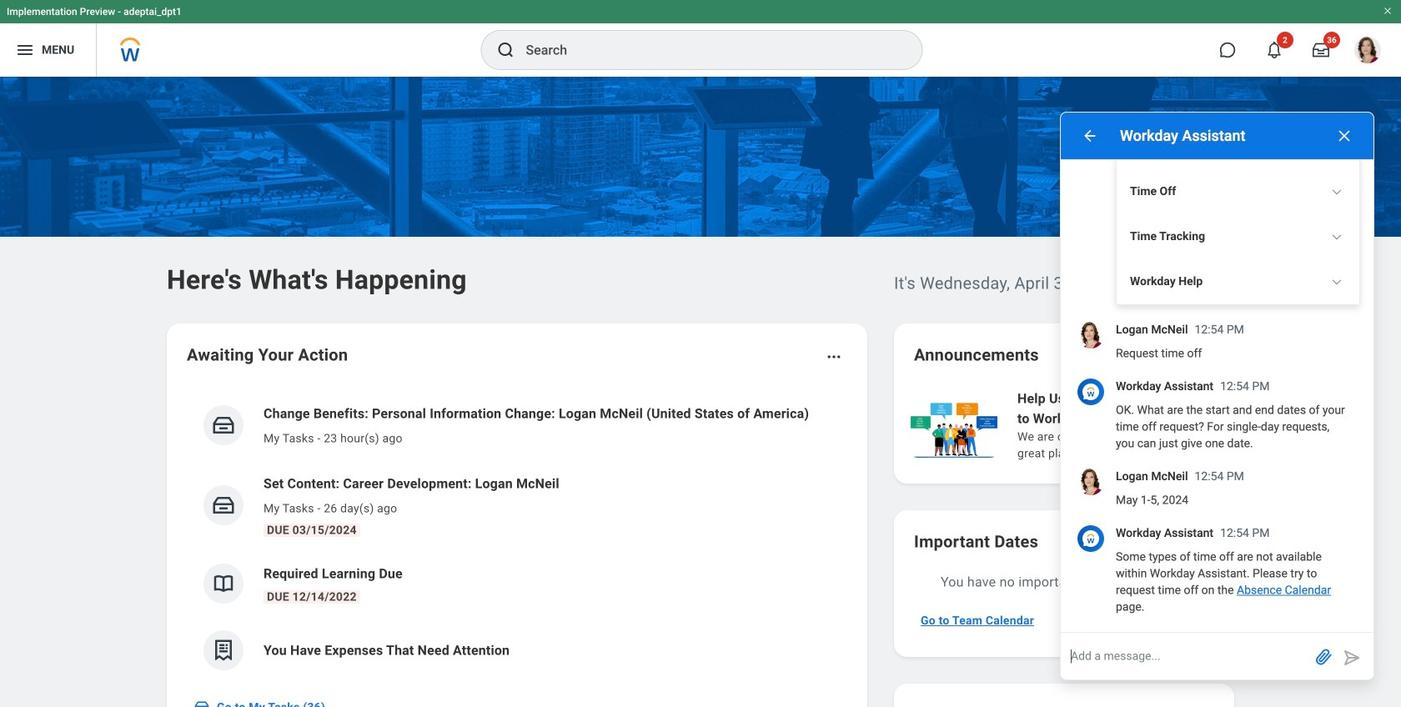 Task type: vqa. For each thing, say whether or not it's contained in the screenshot.
Customer inside INTERN   |   ABC COMPANY   |   CITY, UNITED STATES OF AMERICA JOBS APPLIED FOR E-00001 MULTIPLE CUSTOMER SERVICE CAREER OPPORTUNITIES! - APPLIED ON: 10/27/2022
no



Task type: locate. For each thing, give the bounding box(es) containing it.
0 vertical spatial logan mcneil image
[[1078, 322, 1105, 349]]

chevron up image up chevron up icon
[[1332, 231, 1343, 243]]

logan mcneil image
[[1078, 322, 1105, 349], [1078, 469, 1105, 496]]

banner
[[0, 0, 1402, 77]]

list
[[908, 387, 1402, 464], [187, 391, 848, 684]]

x image
[[1337, 128, 1353, 144]]

book open image
[[211, 572, 236, 597]]

upload clip image
[[1314, 647, 1334, 667]]

application
[[1061, 633, 1374, 680]]

1 vertical spatial chevron up image
[[1332, 231, 1343, 243]]

region
[[1061, 0, 1374, 680]]

1 horizontal spatial inbox image
[[211, 413, 236, 438]]

0 horizontal spatial inbox image
[[194, 699, 210, 708]]

chevron up image
[[1332, 186, 1343, 198], [1332, 231, 1343, 243]]

main content
[[0, 77, 1402, 708]]

1 vertical spatial inbox image
[[194, 699, 210, 708]]

Search Workday  search field
[[526, 32, 888, 68]]

send image
[[1343, 648, 1363, 668]]

justify image
[[15, 40, 35, 60]]

2 chevron up image from the top
[[1332, 231, 1343, 243]]

2 logan mcneil image from the top
[[1078, 469, 1105, 496]]

inbox image
[[211, 413, 236, 438], [194, 699, 210, 708]]

chevron up image
[[1332, 276, 1343, 288]]

chevron up image down "x" icon
[[1332, 186, 1343, 198]]

inbox image
[[211, 493, 236, 518]]

1 vertical spatial logan mcneil image
[[1078, 469, 1105, 496]]

1 horizontal spatial list
[[908, 387, 1402, 464]]

profile logan mcneil image
[[1355, 37, 1382, 67]]

status
[[1125, 349, 1152, 362]]

dashboard expenses image
[[211, 638, 236, 663]]

0 vertical spatial chevron up image
[[1332, 186, 1343, 198]]



Task type: describe. For each thing, give the bounding box(es) containing it.
notifications large image
[[1267, 42, 1283, 58]]

close environment banner image
[[1383, 6, 1393, 16]]

1 logan mcneil image from the top
[[1078, 322, 1105, 349]]

0 vertical spatial inbox image
[[211, 413, 236, 438]]

arrow left image
[[1082, 128, 1099, 144]]

1 chevron up image from the top
[[1332, 186, 1343, 198]]

chevron right small image
[[1193, 347, 1210, 364]]

chevron left small image
[[1163, 347, 1180, 364]]

search image
[[496, 40, 516, 60]]

0 horizontal spatial list
[[187, 391, 848, 684]]

Add a message... text field
[[1061, 633, 1311, 680]]

inbox large image
[[1313, 42, 1330, 58]]



